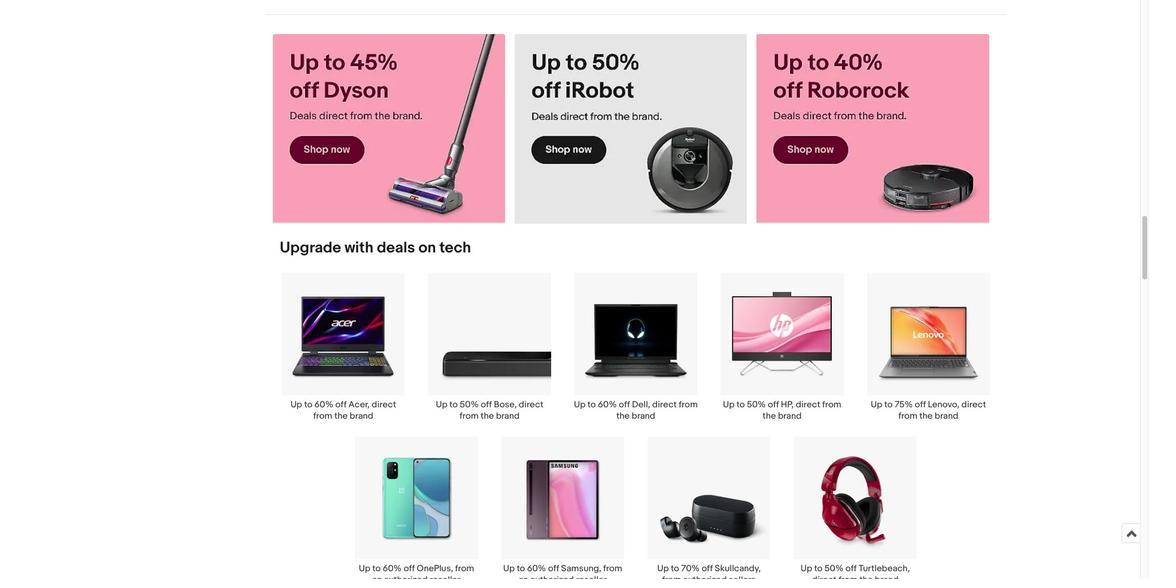 Task type: locate. For each thing, give the bounding box(es) containing it.
direct inside up to 60% off acer, direct from the brand
[[372, 399, 396, 411]]

up for up to 70% off skullcandy, from authorized sellers
[[658, 564, 669, 575]]

the inside the up to 50% off bose, direct from the brand
[[481, 411, 494, 422]]

authorized inside the up to 60% off samsung, from an authorized reseller
[[531, 575, 574, 580]]

0 horizontal spatial none text field
[[273, 34, 505, 223]]

the for bose,
[[481, 411, 494, 422]]

skullcandy,
[[715, 564, 761, 575]]

brand for hp,
[[778, 411, 802, 422]]

direct inside the up to 50% off bose, direct from the brand
[[519, 399, 544, 411]]

from left the 70%
[[663, 575, 682, 580]]

1 horizontal spatial reseller
[[576, 575, 607, 580]]

an left oneplus,
[[373, 575, 382, 580]]

from for up to 60% off acer, direct from the brand
[[314, 411, 333, 422]]

sellers
[[729, 575, 756, 580]]

off left hp,
[[768, 399, 779, 411]]

up for up to 60% off samsung, from an authorized reseller
[[503, 564, 515, 575]]

to for up to 50% off turtlebeach, direct from the brand
[[815, 564, 823, 575]]

2 horizontal spatial authorized
[[684, 575, 727, 580]]

brand for acer,
[[350, 411, 374, 422]]

1 reseller from the left
[[430, 575, 461, 580]]

to for up to 60% off oneplus, from an authorized reseller
[[373, 564, 381, 575]]

50% inside the up to 50% off bose, direct from the brand
[[460, 399, 479, 411]]

turtlebeach,
[[859, 564, 910, 575]]

from right oneplus,
[[455, 564, 474, 575]]

to for up to 50% off hp, direct from the brand
[[737, 399, 745, 411]]

0 horizontal spatial 50%
[[460, 399, 479, 411]]

from inside up to 60% off dell, direct from the brand
[[679, 399, 698, 411]]

50% inside up to 50% off turtlebeach, direct from the brand
[[825, 564, 844, 575]]

from inside the up to 60% off samsung, from an authorized reseller
[[604, 564, 623, 575]]

the inside up to 60% off dell, direct from the brand
[[617, 411, 630, 422]]

up inside up to 60% off acer, direct from the brand
[[291, 399, 302, 411]]

the inside up to 50% off hp, direct from the brand
[[763, 411, 776, 422]]

2 reseller from the left
[[576, 575, 607, 580]]

direct
[[372, 399, 396, 411], [519, 399, 544, 411], [653, 399, 677, 411], [796, 399, 821, 411], [962, 399, 987, 411], [813, 575, 837, 580]]

from right hp,
[[823, 399, 842, 411]]

up to 60% off acer, direct from the brand
[[291, 399, 396, 422]]

0 horizontal spatial an
[[373, 575, 382, 580]]

up to 60% off oneplus, from an authorized reseller link
[[344, 436, 490, 580]]

from inside up to 60% off oneplus, from an authorized reseller
[[455, 564, 474, 575]]

list
[[266, 272, 1007, 580]]

upgrade with deals on tech
[[280, 239, 471, 257]]

up to 60% off samsung, from an authorized reseller link
[[490, 436, 636, 580]]

from inside up to 60% off acer, direct from the brand
[[314, 411, 333, 422]]

the inside up to 75% off lenovo, direct from the brand
[[920, 411, 933, 422]]

the for lenovo,
[[920, 411, 933, 422]]

50% left turtlebeach,
[[825, 564, 844, 575]]

an inside up to 60% off oneplus, from an authorized reseller
[[373, 575, 382, 580]]

list containing up to 60% off acer, direct from the brand
[[266, 272, 1007, 580]]

1 none text field from the left
[[273, 34, 505, 223]]

direct inside up to 75% off lenovo, direct from the brand
[[962, 399, 987, 411]]

from left turtlebeach,
[[839, 575, 858, 580]]

an left samsung,
[[519, 575, 529, 580]]

up inside the up to 60% off samsung, from an authorized reseller
[[503, 564, 515, 575]]

up for up to 50% off bose, direct from the brand
[[436, 399, 448, 411]]

up to 50% off hp, direct from the brand link
[[709, 272, 856, 422]]

brand for turtlebeach,
[[875, 575, 899, 580]]

off right 75% at the bottom right of the page
[[915, 399, 926, 411]]

to
[[304, 399, 313, 411], [450, 399, 458, 411], [588, 399, 596, 411], [737, 399, 745, 411], [885, 399, 893, 411], [373, 564, 381, 575], [517, 564, 525, 575], [671, 564, 680, 575], [815, 564, 823, 575]]

brand inside up to 50% off hp, direct from the brand
[[778, 411, 802, 422]]

to for up to 70% off skullcandy, from authorized sellers
[[671, 564, 680, 575]]

50% for turtlebeach,
[[825, 564, 844, 575]]

samsung,
[[561, 564, 602, 575]]

direct inside up to 60% off dell, direct from the brand
[[653, 399, 677, 411]]

1 horizontal spatial an
[[519, 575, 529, 580]]

to inside up to 70% off skullcandy, from authorized sellers
[[671, 564, 680, 575]]

authorized inside up to 60% off oneplus, from an authorized reseller
[[384, 575, 428, 580]]

to inside up to 60% off dell, direct from the brand
[[588, 399, 596, 411]]

60% inside up to 60% off oneplus, from an authorized reseller
[[383, 564, 402, 575]]

60% left acer,
[[315, 399, 334, 411]]

tech
[[440, 239, 471, 257]]

lenovo,
[[928, 399, 960, 411]]

50% inside up to 50% off hp, direct from the brand
[[747, 399, 766, 411]]

1 horizontal spatial 50%
[[747, 399, 766, 411]]

up inside the up to 50% off bose, direct from the brand
[[436, 399, 448, 411]]

from left bose,
[[460, 411, 479, 422]]

reseller for samsung,
[[576, 575, 607, 580]]

1 horizontal spatial none text field
[[757, 34, 990, 223]]

up inside up to 75% off lenovo, direct from the brand
[[871, 399, 883, 411]]

off inside up to 50% off turtlebeach, direct from the brand
[[846, 564, 857, 575]]

from inside up to 50% off hp, direct from the brand
[[823, 399, 842, 411]]

up to 70% off skullcandy, from authorized sellers link
[[636, 436, 783, 580]]

brand inside up to 75% off lenovo, direct from the brand
[[935, 411, 959, 422]]

off right the 70%
[[702, 564, 713, 575]]

direct for lenovo,
[[962, 399, 987, 411]]

brand inside the up to 50% off bose, direct from the brand
[[496, 411, 520, 422]]

direct inside up to 50% off hp, direct from the brand
[[796, 399, 821, 411]]

to inside up to 60% off acer, direct from the brand
[[304, 399, 313, 411]]

to inside up to 60% off oneplus, from an authorized reseller
[[373, 564, 381, 575]]

off inside up to 70% off skullcandy, from authorized sellers
[[702, 564, 713, 575]]

None text field
[[273, 34, 505, 223], [757, 34, 990, 223]]

from inside up to 75% off lenovo, direct from the brand
[[899, 411, 918, 422]]

off left samsung,
[[548, 564, 559, 575]]

off for dell,
[[619, 399, 630, 411]]

off inside the up to 60% off samsung, from an authorized reseller
[[548, 564, 559, 575]]

up inside up to 70% off skullcandy, from authorized sellers
[[658, 564, 669, 575]]

2 horizontal spatial 50%
[[825, 564, 844, 575]]

direct for hp,
[[796, 399, 821, 411]]

off left acer,
[[336, 399, 347, 411]]

an
[[373, 575, 382, 580], [519, 575, 529, 580]]

50% left bose,
[[460, 399, 479, 411]]

to for up to 60% off dell, direct from the brand
[[588, 399, 596, 411]]

1 horizontal spatial authorized
[[531, 575, 574, 580]]

off left turtlebeach,
[[846, 564, 857, 575]]

reseller inside the up to 60% off samsung, from an authorized reseller
[[576, 575, 607, 580]]

to inside the up to 50% off bose, direct from the brand
[[450, 399, 458, 411]]

from left 'lenovo,'
[[899, 411, 918, 422]]

off
[[336, 399, 347, 411], [481, 399, 492, 411], [619, 399, 630, 411], [768, 399, 779, 411], [915, 399, 926, 411], [404, 564, 415, 575], [548, 564, 559, 575], [702, 564, 713, 575], [846, 564, 857, 575]]

oneplus,
[[417, 564, 453, 575]]

the
[[335, 411, 348, 422], [481, 411, 494, 422], [617, 411, 630, 422], [763, 411, 776, 422], [920, 411, 933, 422], [860, 575, 873, 580]]

none text field the roborock s7 maxv robot vacuum and sonic mop against a pink background.
[[757, 34, 990, 223]]

off for oneplus,
[[404, 564, 415, 575]]

from inside the up to 50% off bose, direct from the brand
[[460, 411, 479, 422]]

direct inside up to 50% off turtlebeach, direct from the brand
[[813, 575, 837, 580]]

from for up to 50% off hp, direct from the brand
[[823, 399, 842, 411]]

to inside the up to 60% off samsung, from an authorized reseller
[[517, 564, 525, 575]]

50%
[[460, 399, 479, 411], [747, 399, 766, 411], [825, 564, 844, 575]]

an inside the up to 60% off samsung, from an authorized reseller
[[519, 575, 529, 580]]

up inside up to 50% off hp, direct from the brand
[[723, 399, 735, 411]]

reseller
[[430, 575, 461, 580], [576, 575, 607, 580]]

60%
[[315, 399, 334, 411], [598, 399, 617, 411], [383, 564, 402, 575], [527, 564, 546, 575]]

up inside up to 50% off turtlebeach, direct from the brand
[[801, 564, 813, 575]]

from inside up to 50% off turtlebeach, direct from the brand
[[839, 575, 858, 580]]

60% inside up to 60% off dell, direct from the brand
[[598, 399, 617, 411]]

to for up to 50% off bose, direct from the brand
[[450, 399, 458, 411]]

from right samsung,
[[604, 564, 623, 575]]

70%
[[682, 564, 700, 575]]

None text field
[[515, 34, 748, 223]]

3 authorized from the left
[[684, 575, 727, 580]]

the inside up to 60% off acer, direct from the brand
[[335, 411, 348, 422]]

0 horizontal spatial reseller
[[430, 575, 461, 580]]

up for up to 60% off oneplus, from an authorized reseller
[[359, 564, 371, 575]]

brand inside up to 60% off dell, direct from the brand
[[632, 411, 656, 422]]

60% for acer,
[[315, 399, 334, 411]]

off left dell,
[[619, 399, 630, 411]]

up to 50% off bose, direct from the brand
[[436, 399, 544, 422]]

2 authorized from the left
[[531, 575, 574, 580]]

off inside up to 60% off oneplus, from an authorized reseller
[[404, 564, 415, 575]]

to for up to 75% off lenovo, direct from the brand
[[885, 399, 893, 411]]

60% left oneplus,
[[383, 564, 402, 575]]

60% inside up to 60% off acer, direct from the brand
[[315, 399, 334, 411]]

brand
[[350, 411, 374, 422], [496, 411, 520, 422], [632, 411, 656, 422], [778, 411, 802, 422], [935, 411, 959, 422], [875, 575, 899, 580]]

50% left hp,
[[747, 399, 766, 411]]

off inside the up to 50% off bose, direct from the brand
[[481, 399, 492, 411]]

authorized
[[384, 575, 428, 580], [531, 575, 574, 580], [684, 575, 727, 580]]

off inside up to 60% off dell, direct from the brand
[[619, 399, 630, 411]]

off inside up to 60% off acer, direct from the brand
[[336, 399, 347, 411]]

off inside up to 50% off hp, direct from the brand
[[768, 399, 779, 411]]

up inside up to 60% off oneplus, from an authorized reseller
[[359, 564, 371, 575]]

off for lenovo,
[[915, 399, 926, 411]]

off left oneplus,
[[404, 564, 415, 575]]

1 authorized from the left
[[384, 575, 428, 580]]

60% left dell,
[[598, 399, 617, 411]]

up inside up to 60% off dell, direct from the brand
[[574, 399, 586, 411]]

2 an from the left
[[519, 575, 529, 580]]

from left acer,
[[314, 411, 333, 422]]

up to 50% off turtlebeach, direct from the brand link
[[783, 436, 929, 580]]

reseller inside up to 60% off oneplus, from an authorized reseller
[[430, 575, 461, 580]]

up
[[291, 399, 302, 411], [436, 399, 448, 411], [574, 399, 586, 411], [723, 399, 735, 411], [871, 399, 883, 411], [359, 564, 371, 575], [503, 564, 515, 575], [658, 564, 669, 575], [801, 564, 813, 575]]

brand inside up to 50% off turtlebeach, direct from the brand
[[875, 575, 899, 580]]

to inside up to 50% off turtlebeach, direct from the brand
[[815, 564, 823, 575]]

to inside up to 50% off hp, direct from the brand
[[737, 399, 745, 411]]

off for hp,
[[768, 399, 779, 411]]

1 an from the left
[[373, 575, 382, 580]]

the inside up to 50% off turtlebeach, direct from the brand
[[860, 575, 873, 580]]

off inside up to 75% off lenovo, direct from the brand
[[915, 399, 926, 411]]

brand inside up to 60% off acer, direct from the brand
[[350, 411, 374, 422]]

up to 50% off hp, direct from the brand
[[723, 399, 842, 422]]

to inside up to 75% off lenovo, direct from the brand
[[885, 399, 893, 411]]

direct for turtlebeach,
[[813, 575, 837, 580]]

from for up to 50% off bose, direct from the brand
[[460, 411, 479, 422]]

off left bose,
[[481, 399, 492, 411]]

2 none text field from the left
[[757, 34, 990, 223]]

60% for dell,
[[598, 399, 617, 411]]

from
[[679, 399, 698, 411], [823, 399, 842, 411], [314, 411, 333, 422], [460, 411, 479, 422], [899, 411, 918, 422], [455, 564, 474, 575], [604, 564, 623, 575], [663, 575, 682, 580], [839, 575, 858, 580]]

60% inside the up to 60% off samsung, from an authorized reseller
[[527, 564, 546, 575]]

0 horizontal spatial authorized
[[384, 575, 428, 580]]

brand for bose,
[[496, 411, 520, 422]]

from right dell,
[[679, 399, 698, 411]]

60% left samsung,
[[527, 564, 546, 575]]



Task type: vqa. For each thing, say whether or not it's contained in the screenshot.
The Roborock S7 MaxV Robot Vacuum and Sonic Mop against a pink background. image
yes



Task type: describe. For each thing, give the bounding box(es) containing it.
brand for dell,
[[632, 411, 656, 422]]

none text field "the head of a dyson cyclone v10 animal cordless vacuum against a pink background."
[[273, 34, 505, 223]]

brand for lenovo,
[[935, 411, 959, 422]]

off for acer,
[[336, 399, 347, 411]]

the for acer,
[[335, 411, 348, 422]]

reseller for oneplus,
[[430, 575, 461, 580]]

with
[[345, 239, 374, 257]]

an for up to 60% off samsung, from an authorized reseller
[[519, 575, 529, 580]]

the for turtlebeach,
[[860, 575, 873, 580]]

up to 70% off skullcandy, from authorized sellers
[[658, 564, 761, 580]]

from inside up to 70% off skullcandy, from authorized sellers
[[663, 575, 682, 580]]

from for up to 50% off turtlebeach, direct from the brand
[[839, 575, 858, 580]]

on
[[419, 239, 436, 257]]

up to 50% off turtlebeach, direct from the brand
[[801, 564, 910, 580]]

the for dell,
[[617, 411, 630, 422]]

off for bose,
[[481, 399, 492, 411]]

up to 75% off lenovo, direct from the brand link
[[856, 272, 1002, 422]]

dell,
[[632, 399, 651, 411]]

up for up to 50% off turtlebeach, direct from the brand
[[801, 564, 813, 575]]

up for up to 60% off acer, direct from the brand
[[291, 399, 302, 411]]

up to 50% off bose, direct from the brand link
[[417, 272, 563, 422]]

direct for acer,
[[372, 399, 396, 411]]

authorized inside up to 70% off skullcandy, from authorized sellers
[[684, 575, 727, 580]]

up to 60% off dell, direct from the brand link
[[563, 272, 709, 422]]

60% for samsung,
[[527, 564, 546, 575]]

60% for oneplus,
[[383, 564, 402, 575]]

off for turtlebeach,
[[846, 564, 857, 575]]

the for hp,
[[763, 411, 776, 422]]

hp,
[[781, 399, 794, 411]]

75%
[[895, 399, 913, 411]]

up for up to 50% off hp, direct from the brand
[[723, 399, 735, 411]]

up for up to 60% off dell, direct from the brand
[[574, 399, 586, 411]]

authorized for oneplus,
[[384, 575, 428, 580]]

up to 75% off lenovo, direct from the brand
[[871, 399, 987, 422]]

up to 60% off acer, direct from the brand link
[[270, 272, 417, 422]]

the head of a dyson cyclone v10 animal cordless vacuum against a pink background. image
[[273, 34, 505, 222]]

the irobot roomba i7 robotic vacuum cleaner against a gray background. image
[[515, 34, 748, 222]]

acer,
[[349, 399, 370, 411]]

up to 60% off oneplus, from an authorized reseller
[[359, 564, 474, 580]]

bose,
[[494, 399, 517, 411]]

to for up to 60% off acer, direct from the brand
[[304, 399, 313, 411]]

the roborock s7 maxv robot vacuum and sonic mop against a pink background. image
[[757, 34, 990, 222]]

deals
[[377, 239, 415, 257]]

from for up to 60% off dell, direct from the brand
[[679, 399, 698, 411]]

an for up to 60% off oneplus, from an authorized reseller
[[373, 575, 382, 580]]

direct for dell,
[[653, 399, 677, 411]]

up to 60% off samsung, from an authorized reseller
[[503, 564, 623, 580]]

from for up to 75% off lenovo, direct from the brand
[[899, 411, 918, 422]]

authorized for samsung,
[[531, 575, 574, 580]]

off for samsung,
[[548, 564, 559, 575]]

upgrade
[[280, 239, 341, 257]]

to for up to 60% off samsung, from an authorized reseller
[[517, 564, 525, 575]]

off for skullcandy,
[[702, 564, 713, 575]]

50% for bose,
[[460, 399, 479, 411]]

50% for hp,
[[747, 399, 766, 411]]

direct for bose,
[[519, 399, 544, 411]]

up for up to 75% off lenovo, direct from the brand
[[871, 399, 883, 411]]

up to 60% off dell, direct from the brand
[[574, 399, 698, 422]]



